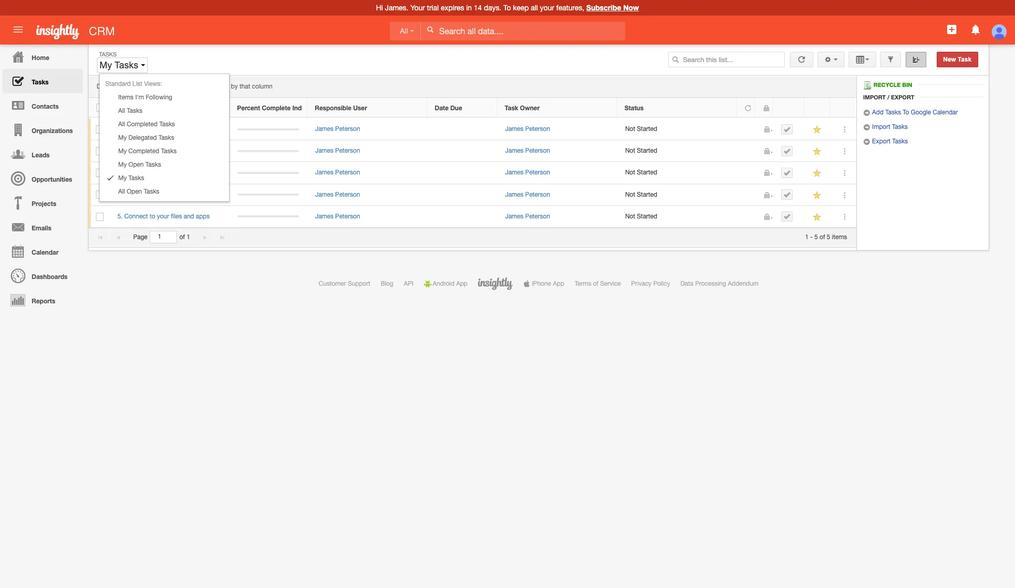 Task type: locate. For each thing, give the bounding box(es) containing it.
mark this task complete image for 5. connect to your files and apps
[[784, 213, 791, 221]]

1 vertical spatial import
[[872, 123, 890, 131]]

addendum
[[728, 280, 759, 288]]

app for iphone app
[[553, 280, 564, 288]]

all down all tasks
[[118, 121, 125, 128]]

1 horizontal spatial export
[[891, 94, 914, 101]]

0 vertical spatial to
[[206, 83, 211, 90]]

apps
[[196, 213, 210, 220]]

not started for 3. invite your team
[[625, 169, 657, 176]]

0 vertical spatial and
[[160, 83, 171, 90]]

to left 'keep'
[[503, 4, 511, 12]]

of right terms
[[593, 280, 598, 288]]

contacts link
[[3, 93, 83, 118]]

2 vertical spatial following image
[[813, 212, 822, 222]]

my tasks up standard
[[100, 60, 141, 71]]

not started
[[625, 125, 657, 133], [625, 147, 657, 155], [625, 169, 657, 176], [625, 191, 657, 198], [625, 213, 657, 220]]

0 vertical spatial add
[[872, 109, 884, 116]]

circle arrow right image inside import tasks link
[[863, 124, 870, 131]]

following image for 3. invite your team
[[813, 169, 822, 179]]

your down my open tasks
[[141, 169, 153, 176]]

contacts
[[32, 103, 59, 110]]

my tasks up the all open tasks at left top
[[118, 175, 144, 182]]

following
[[146, 94, 172, 101]]

refresh list image
[[797, 56, 807, 63]]

column right that
[[252, 83, 273, 90]]

1 right 1 field
[[187, 234, 190, 241]]

4 not from the top
[[625, 191, 635, 198]]

Search all data.... text field
[[421, 22, 625, 40]]

app for android app
[[456, 280, 468, 288]]

circle arrow left image
[[863, 138, 870, 146]]

1 vertical spatial completed
[[128, 148, 159, 155]]

leads
[[32, 151, 50, 159]]

task down items
[[117, 104, 131, 112]]

0 vertical spatial calendar
[[933, 109, 958, 116]]

indicator
[[292, 104, 319, 112]]

task for task name
[[117, 104, 131, 112]]

6 row from the top
[[89, 206, 856, 228]]

not started for 1. personalize your account
[[625, 125, 657, 133]]

None checkbox
[[96, 125, 104, 134], [96, 213, 104, 221], [96, 125, 104, 134], [96, 213, 104, 221]]

my for my tasks button
[[100, 60, 112, 71]]

3. invite your team link
[[117, 169, 174, 176]]

2 following image from the top
[[813, 191, 822, 200]]

1 vertical spatial mark this task complete image
[[784, 170, 791, 177]]

cell
[[229, 119, 307, 141], [427, 119, 497, 141], [737, 119, 755, 141], [773, 119, 805, 141], [229, 141, 307, 162], [427, 141, 497, 162], [737, 141, 755, 162], [773, 141, 805, 162], [229, 162, 307, 184], [427, 162, 497, 184], [737, 162, 755, 184], [773, 162, 805, 184], [229, 184, 307, 206], [427, 184, 497, 206], [737, 184, 755, 206], [773, 184, 805, 206], [229, 206, 307, 228], [427, 206, 497, 228], [737, 206, 755, 228], [773, 206, 805, 228]]

notifications image
[[969, 23, 982, 36]]

app right iphone
[[553, 280, 564, 288]]

and up the items i'm following link
[[160, 83, 171, 90]]

2. add your customers link
[[117, 147, 186, 155]]

your
[[410, 4, 425, 12]]

my open tasks link
[[100, 158, 229, 172]]

all open tasks link
[[100, 185, 229, 199]]

1 vertical spatial private task image
[[763, 192, 771, 199]]

task left the owner
[[505, 104, 518, 112]]

your
[[540, 4, 554, 12], [158, 125, 170, 133], [137, 147, 150, 155], [141, 169, 153, 176], [140, 191, 152, 198], [157, 213, 169, 220]]

2 vertical spatial private task image
[[763, 213, 771, 221]]

all open tasks
[[118, 188, 159, 195]]

0 horizontal spatial column
[[117, 83, 137, 90]]

1. personalize your account link
[[117, 125, 200, 133]]

1 vertical spatial my tasks
[[118, 175, 144, 182]]

repeating task image
[[744, 105, 752, 112]]

i'm
[[135, 94, 144, 101]]

Search this list... text field
[[668, 52, 785, 67]]

in
[[466, 4, 472, 12]]

5 right -
[[814, 234, 818, 241]]

4. save your emails
[[117, 191, 172, 198]]

0 vertical spatial open
[[128, 161, 144, 168]]

4 not started cell from the top
[[617, 184, 737, 206]]

3 mark this task complete image from the top
[[784, 191, 791, 199]]

of
[[179, 234, 185, 241], [820, 234, 825, 241], [593, 280, 598, 288]]

privacy policy
[[631, 280, 670, 288]]

1 column from the left
[[117, 83, 137, 90]]

features,
[[556, 4, 584, 12]]

add inside row
[[124, 147, 136, 155]]

private task image for 4. save your emails
[[763, 192, 771, 199]]

4 started from the top
[[637, 191, 657, 198]]

5 not started cell from the top
[[617, 206, 737, 228]]

1 vertical spatial circle arrow right image
[[863, 124, 870, 131]]

not started cell for 5. connect to your files and apps
[[617, 206, 737, 228]]

not for 5. connect to your files and apps
[[625, 213, 635, 220]]

2 circle arrow right image from the top
[[863, 124, 870, 131]]

0 vertical spatial completed
[[127, 121, 157, 128]]

following image for 2. add your customers
[[813, 147, 822, 157]]

private task image for 5. connect to your files and apps
[[763, 213, 771, 221]]

row
[[89, 98, 856, 118], [89, 119, 856, 141], [89, 141, 856, 162], [89, 162, 856, 184], [89, 184, 856, 206], [89, 206, 856, 228]]

team
[[155, 169, 169, 176]]

completed up delegated
[[127, 121, 157, 128]]

personalize
[[124, 125, 156, 133]]

3.
[[117, 169, 123, 176]]

export right circle arrow left icon
[[872, 138, 890, 145]]

not started for 2. add your customers
[[625, 147, 657, 155]]

task name
[[117, 104, 150, 112]]

1 following image from the top
[[813, 125, 822, 135]]

all tasks link
[[100, 104, 229, 118]]

1 horizontal spatial add
[[872, 109, 884, 116]]

1 horizontal spatial task
[[505, 104, 518, 112]]

1 row from the top
[[89, 98, 856, 118]]

terms of service link
[[575, 280, 621, 288]]

following image for 4. save your emails
[[813, 191, 822, 200]]

column up items
[[117, 83, 137, 90]]

started for 2. add your customers
[[637, 147, 657, 155]]

2 vertical spatial private task image
[[763, 170, 771, 177]]

row containing 2. add your customers
[[89, 141, 856, 162]]

0 horizontal spatial task
[[117, 104, 131, 112]]

2 5 from the left
[[827, 234, 830, 241]]

all down 3.
[[118, 188, 125, 195]]

group
[[213, 83, 229, 90]]

to inside add tasks to google calendar link
[[903, 109, 909, 116]]

2 app from the left
[[553, 280, 564, 288]]

0 vertical spatial export
[[891, 94, 914, 101]]

data processing addendum
[[681, 280, 759, 288]]

privacy
[[631, 280, 652, 288]]

2 horizontal spatial of
[[820, 234, 825, 241]]

1 horizontal spatial app
[[553, 280, 564, 288]]

0 horizontal spatial to
[[150, 213, 155, 220]]

0 vertical spatial to
[[503, 4, 511, 12]]

your for emails
[[140, 191, 152, 198]]

private task image for team
[[763, 170, 771, 177]]

my tasks for my tasks "link"
[[118, 175, 144, 182]]

not started cell for 2. add your customers
[[617, 141, 737, 162]]

2 mark this task complete image from the top
[[784, 213, 791, 221]]

not started cell for 3. invite your team
[[617, 162, 737, 184]]

open inside the my open tasks link
[[128, 161, 144, 168]]

of right 1 field
[[179, 234, 185, 241]]

0 vertical spatial following image
[[813, 147, 822, 157]]

1 private task image from the top
[[763, 148, 771, 155]]

0 vertical spatial my tasks
[[100, 60, 141, 71]]

all for all tasks
[[118, 107, 125, 115]]

header
[[139, 83, 158, 90]]

open right 4.
[[127, 188, 142, 195]]

white image
[[427, 26, 434, 33]]

2 not from the top
[[625, 147, 635, 155]]

opportunities link
[[3, 166, 83, 191]]

my inside button
[[100, 60, 112, 71]]

my tasks inside "link"
[[118, 175, 144, 182]]

0 vertical spatial circle arrow right image
[[863, 109, 870, 117]]

1 mark this task complete image from the top
[[784, 126, 791, 133]]

1 vertical spatial private task image
[[763, 126, 771, 133]]

private task image
[[763, 148, 771, 155], [763, 192, 771, 199], [763, 213, 771, 221]]

row group containing 1. personalize your account
[[89, 119, 856, 228]]

0 horizontal spatial app
[[456, 280, 468, 288]]

1 vertical spatial export
[[872, 138, 890, 145]]

subscribe now link
[[586, 3, 639, 12]]

1 vertical spatial and
[[184, 213, 194, 220]]

2 row from the top
[[89, 119, 856, 141]]

import for import / export
[[863, 94, 886, 101]]

1 horizontal spatial calendar
[[933, 109, 958, 116]]

home link
[[3, 45, 83, 69]]

circle arrow right image
[[863, 109, 870, 117], [863, 124, 870, 131]]

3 row from the top
[[89, 141, 856, 162]]

following image
[[813, 147, 822, 157], [813, 169, 822, 179]]

1 left -
[[805, 234, 809, 241]]

export down bin
[[891, 94, 914, 101]]

not started cell
[[617, 119, 737, 141], [617, 141, 737, 162], [617, 162, 737, 184], [617, 184, 737, 206], [617, 206, 737, 228]]

0 vertical spatial mark this task complete image
[[784, 148, 791, 155]]

api link
[[404, 280, 413, 288]]

1 vertical spatial add
[[124, 147, 136, 155]]

1 started from the top
[[637, 125, 657, 133]]

0 vertical spatial following image
[[813, 125, 822, 135]]

drag
[[97, 83, 110, 90]]

2 started from the top
[[637, 147, 657, 155]]

5 not from the top
[[625, 213, 635, 220]]

your inside hi james. your trial expires in 14 days. to keep all your features, subscribe now
[[540, 4, 554, 12]]

task owner
[[505, 104, 540, 112]]

1 horizontal spatial to
[[903, 109, 909, 116]]

app right android
[[456, 280, 468, 288]]

1 circle arrow right image from the top
[[863, 109, 870, 117]]

following image
[[813, 125, 822, 135], [813, 191, 822, 200], [813, 212, 822, 222]]

circle arrow right image inside add tasks to google calendar link
[[863, 109, 870, 117]]

1 vertical spatial following image
[[813, 169, 822, 179]]

processing
[[695, 280, 726, 288]]

1 following image from the top
[[813, 147, 822, 157]]

2 column from the left
[[252, 83, 273, 90]]

task right new
[[958, 56, 972, 63]]

status
[[625, 104, 644, 112]]

import left /
[[863, 94, 886, 101]]

connect
[[124, 213, 148, 220]]

of right -
[[820, 234, 825, 241]]

android
[[433, 280, 454, 288]]

0 horizontal spatial add
[[124, 147, 136, 155]]

my tasks inside button
[[100, 60, 141, 71]]

navigation
[[0, 45, 83, 313]]

0 horizontal spatial 5
[[814, 234, 818, 241]]

save
[[124, 191, 138, 198]]

all down items
[[118, 107, 125, 115]]

1 vertical spatial mark this task complete image
[[784, 213, 791, 221]]

private task image
[[763, 105, 770, 112], [763, 126, 771, 133], [763, 170, 771, 177]]

all
[[400, 27, 408, 35], [118, 107, 125, 115], [118, 121, 125, 128], [118, 188, 125, 195]]

add right 2.
[[124, 147, 136, 155]]

google
[[911, 109, 931, 116]]

home
[[32, 54, 49, 62]]

1 vertical spatial following image
[[813, 191, 822, 200]]

0 vertical spatial private task image
[[763, 105, 770, 112]]

2 following image from the top
[[813, 169, 822, 179]]

3 following image from the top
[[813, 212, 822, 222]]

1 vertical spatial to
[[903, 109, 909, 116]]

mark this task complete image
[[784, 148, 791, 155], [784, 213, 791, 221]]

by
[[231, 83, 238, 90]]

my delegated tasks
[[118, 134, 174, 142]]

1 not from the top
[[625, 125, 635, 133]]

organizations link
[[3, 118, 83, 142]]

your for customers
[[137, 147, 150, 155]]

5 left items
[[827, 234, 830, 241]]

3 not started from the top
[[625, 169, 657, 176]]

your for account
[[158, 125, 170, 133]]

1 not started cell from the top
[[617, 119, 737, 141]]

5 row from the top
[[89, 184, 856, 206]]

new task link
[[937, 52, 978, 67]]

your right all
[[540, 4, 554, 12]]

to inside hi james. your trial expires in 14 days. to keep all your features, subscribe now
[[503, 4, 511, 12]]

1 horizontal spatial column
[[252, 83, 273, 90]]

my open tasks
[[118, 161, 161, 168]]

3 started from the top
[[637, 169, 657, 176]]

subscribe
[[586, 3, 621, 12]]

all for all
[[400, 27, 408, 35]]

import up export tasks link
[[872, 123, 890, 131]]

3 not from the top
[[625, 169, 635, 176]]

row containing 5. connect to your files and apps
[[89, 206, 856, 228]]

circle arrow right image up import tasks link
[[863, 109, 870, 117]]

1 mark this task complete image from the top
[[784, 148, 791, 155]]

calendar
[[933, 109, 958, 116], [32, 249, 59, 257]]

a
[[112, 83, 115, 90]]

2 horizontal spatial task
[[958, 56, 972, 63]]

None checkbox
[[96, 104, 104, 112], [96, 147, 104, 156], [96, 169, 104, 177], [96, 191, 104, 199], [96, 104, 104, 112], [96, 147, 104, 156], [96, 169, 104, 177], [96, 191, 104, 199]]

calendar right google
[[933, 109, 958, 116]]

mark this task complete image
[[784, 126, 791, 133], [784, 170, 791, 177], [784, 191, 791, 199]]

row containing 4. save your emails
[[89, 184, 856, 206]]

add up import tasks link
[[872, 109, 884, 116]]

open up invite
[[128, 161, 144, 168]]

1 vertical spatial to
[[150, 213, 155, 220]]

circle arrow right image up circle arrow left icon
[[863, 124, 870, 131]]

1. personalize your account
[[117, 125, 194, 133]]

my tasks for my tasks button
[[100, 60, 141, 71]]

leads link
[[3, 142, 83, 166]]

2 not started from the top
[[625, 147, 657, 155]]

row group
[[89, 119, 856, 228]]

3 not started cell from the top
[[617, 162, 737, 184]]

my
[[100, 60, 112, 71], [118, 134, 127, 142], [118, 148, 127, 155], [118, 161, 127, 168], [118, 175, 127, 182]]

1 vertical spatial open
[[127, 188, 142, 195]]

calendar up dashboards link
[[32, 249, 59, 257]]

following image for 5. connect to your files and apps
[[813, 212, 822, 222]]

2 not started cell from the top
[[617, 141, 737, 162]]

and right files
[[184, 213, 194, 220]]

1 app from the left
[[456, 280, 468, 288]]

to left google
[[903, 109, 909, 116]]

iphone
[[532, 280, 551, 288]]

to right here
[[206, 83, 211, 90]]

0 horizontal spatial of
[[179, 234, 185, 241]]

open inside all open tasks link
[[127, 188, 142, 195]]

not for 1. personalize your account
[[625, 125, 635, 133]]

your down delegated
[[137, 147, 150, 155]]

private task image for 2. add your customers
[[763, 148, 771, 155]]

cog image
[[824, 56, 832, 63]]

4 row from the top
[[89, 162, 856, 184]]

completed down delegated
[[128, 148, 159, 155]]

your right save on the left top of page
[[140, 191, 152, 198]]

0 horizontal spatial calendar
[[32, 249, 59, 257]]

0 horizontal spatial to
[[503, 4, 511, 12]]

add
[[872, 109, 884, 116], [124, 147, 136, 155]]

to right the "connect" at the left of the page
[[150, 213, 155, 220]]

all down james.
[[400, 27, 408, 35]]

0 vertical spatial mark this task complete image
[[784, 126, 791, 133]]

5 not started from the top
[[625, 213, 657, 220]]

1 horizontal spatial 5
[[827, 234, 830, 241]]

0 horizontal spatial and
[[160, 83, 171, 90]]

3 private task image from the top
[[763, 213, 771, 221]]

items i'm following
[[118, 94, 172, 101]]

0 vertical spatial private task image
[[763, 148, 771, 155]]

to
[[503, 4, 511, 12], [903, 109, 909, 116]]

1 not started from the top
[[625, 125, 657, 133]]

items
[[832, 234, 847, 241]]

4 not started from the top
[[625, 191, 657, 198]]

export tasks
[[870, 138, 908, 145]]

2 private task image from the top
[[763, 192, 771, 199]]

here
[[192, 83, 204, 90]]

your down the all tasks link on the top left
[[158, 125, 170, 133]]

and
[[160, 83, 171, 90], [184, 213, 194, 220]]

import tasks
[[870, 123, 908, 131]]

1 horizontal spatial and
[[184, 213, 194, 220]]

0 vertical spatial import
[[863, 94, 886, 101]]

not for 4. save your emails
[[625, 191, 635, 198]]

2 vertical spatial mark this task complete image
[[784, 191, 791, 199]]

2 mark this task complete image from the top
[[784, 170, 791, 177]]

5 started from the top
[[637, 213, 657, 220]]

mark this task complete image for 2. add your customers
[[784, 148, 791, 155]]

tasks inside button
[[114, 60, 138, 71]]



Task type: describe. For each thing, give the bounding box(es) containing it.
hi
[[376, 4, 383, 12]]

terms of service
[[575, 280, 621, 288]]

open for all
[[127, 188, 142, 195]]

private task image for account
[[763, 126, 771, 133]]

2.
[[117, 147, 123, 155]]

items i'm following link
[[100, 91, 229, 104]]

my for the my open tasks link
[[118, 161, 127, 168]]

responsible
[[315, 104, 351, 112]]

date
[[435, 104, 449, 112]]

row containing task name
[[89, 98, 856, 118]]

not started cell for 4. save your emails
[[617, 184, 737, 206]]

policy
[[653, 280, 670, 288]]

not started cell for 1. personalize your account
[[617, 119, 737, 141]]

1 vertical spatial calendar
[[32, 249, 59, 257]]

standard list views:
[[105, 80, 162, 88]]

not started for 5. connect to your files and apps
[[625, 213, 657, 220]]

mark this task complete image for 1. personalize your account
[[784, 126, 791, 133]]

items
[[118, 94, 134, 101]]

owner
[[520, 104, 540, 112]]

4.
[[117, 191, 123, 198]]

emails
[[154, 191, 172, 198]]

name
[[132, 104, 150, 112]]

all
[[531, 4, 538, 12]]

service
[[600, 280, 621, 288]]

projects
[[32, 200, 56, 208]]

customer support link
[[319, 280, 370, 288]]

user
[[353, 104, 367, 112]]

drag a column header and drop it here to group by that column
[[97, 83, 273, 90]]

1 field
[[151, 232, 176, 243]]

1 horizontal spatial 1
[[805, 234, 809, 241]]

keep
[[513, 4, 529, 12]]

trial
[[427, 4, 439, 12]]

iphone app
[[532, 280, 564, 288]]

recycle bin link
[[863, 81, 917, 90]]

row containing 3. invite your team
[[89, 162, 856, 184]]

press ctrl + space to group column header
[[773, 98, 804, 118]]

all completed tasks
[[118, 121, 175, 128]]

-
[[810, 234, 813, 241]]

1 horizontal spatial to
[[206, 83, 211, 90]]

data
[[681, 280, 694, 288]]

page
[[133, 234, 148, 241]]

dashboards
[[32, 273, 67, 281]]

not for 3. invite your team
[[625, 169, 635, 176]]

mark this task complete image for 3. invite your team
[[784, 170, 791, 177]]

now
[[623, 3, 639, 12]]

your for team
[[141, 169, 153, 176]]

navigation containing home
[[0, 45, 83, 313]]

reports link
[[3, 288, 83, 313]]

percent complete indicator responsible user
[[237, 104, 367, 112]]

privacy policy link
[[631, 280, 670, 288]]

import / export
[[863, 94, 914, 101]]

not for 2. add your customers
[[625, 147, 635, 155]]

my for my delegated tasks "link" at the left top of the page
[[118, 134, 127, 142]]

android app
[[433, 280, 468, 288]]

4. save your emails link
[[117, 191, 177, 198]]

started for 4. save your emails
[[637, 191, 657, 198]]

drop
[[172, 83, 185, 90]]

calendar link
[[3, 240, 83, 264]]

completed for all
[[127, 121, 157, 128]]

all for all open tasks
[[118, 188, 125, 195]]

1 5 from the left
[[814, 234, 818, 241]]

customers
[[151, 147, 181, 155]]

that
[[240, 83, 250, 90]]

recycle
[[874, 81, 901, 88]]

my tasks button
[[97, 58, 148, 73]]

0 horizontal spatial export
[[872, 138, 890, 145]]

1 - 5 of 5 items
[[805, 234, 847, 241]]

standard list views: link
[[87, 77, 229, 91]]

import for import tasks
[[872, 123, 890, 131]]

show list view filters image
[[887, 56, 894, 63]]

row containing 1. personalize your account
[[89, 119, 856, 141]]

blog link
[[381, 280, 393, 288]]

delegated
[[128, 134, 157, 142]]

all for all completed tasks
[[118, 121, 125, 128]]

all link
[[390, 22, 421, 40]]

started for 1. personalize your account
[[637, 125, 657, 133]]

invite
[[124, 169, 139, 176]]

my for my tasks "link"
[[118, 175, 127, 182]]

tasks link
[[3, 69, 83, 93]]

james.
[[385, 4, 408, 12]]

recycle bin
[[874, 81, 912, 88]]

3. invite your team
[[117, 169, 169, 176]]

1 horizontal spatial of
[[593, 280, 598, 288]]

search image
[[672, 56, 679, 63]]

my completed tasks
[[118, 148, 177, 155]]

following image for 1. personalize your account
[[813, 125, 822, 135]]

circle arrow right image for add tasks to google calendar
[[863, 109, 870, 117]]

your left files
[[157, 213, 169, 220]]

mark this task complete image for 4. save your emails
[[784, 191, 791, 199]]

all completed tasks link
[[100, 118, 229, 131]]

/
[[887, 94, 889, 101]]

organizations
[[32, 127, 73, 135]]

circle arrow right image for import tasks
[[863, 124, 870, 131]]

5. connect to your files and apps link
[[117, 213, 215, 220]]

open for my
[[128, 161, 144, 168]]

5. connect to your files and apps
[[117, 213, 210, 220]]

completed for my
[[128, 148, 159, 155]]

customer
[[319, 280, 346, 288]]

new
[[943, 56, 956, 63]]

date due
[[435, 104, 462, 112]]

expires
[[441, 4, 464, 12]]

data processing addendum link
[[681, 280, 759, 288]]

not started for 4. save your emails
[[625, 191, 657, 198]]

of 1
[[179, 234, 190, 241]]

reports
[[32, 298, 55, 305]]

and inside row
[[184, 213, 194, 220]]

started for 5. connect to your files and apps
[[637, 213, 657, 220]]

show sidebar image
[[912, 56, 919, 63]]

standard
[[105, 80, 131, 88]]

android app link
[[424, 280, 468, 288]]

my for my completed tasks link
[[118, 148, 127, 155]]

2. add your customers
[[117, 147, 181, 155]]

my tasks link
[[100, 172, 229, 185]]

started for 3. invite your team
[[637, 169, 657, 176]]

task for task owner
[[505, 104, 518, 112]]

dashboards link
[[3, 264, 83, 288]]

emails
[[32, 224, 51, 232]]

iphone app link
[[523, 280, 564, 288]]

1.
[[117, 125, 123, 133]]

add tasks to google calendar link
[[863, 109, 958, 117]]

0 horizontal spatial 1
[[187, 234, 190, 241]]

crm
[[89, 25, 115, 38]]

to inside row
[[150, 213, 155, 220]]

it
[[187, 83, 190, 90]]



Task type: vqa. For each thing, say whether or not it's contained in the screenshot.
left and
yes



